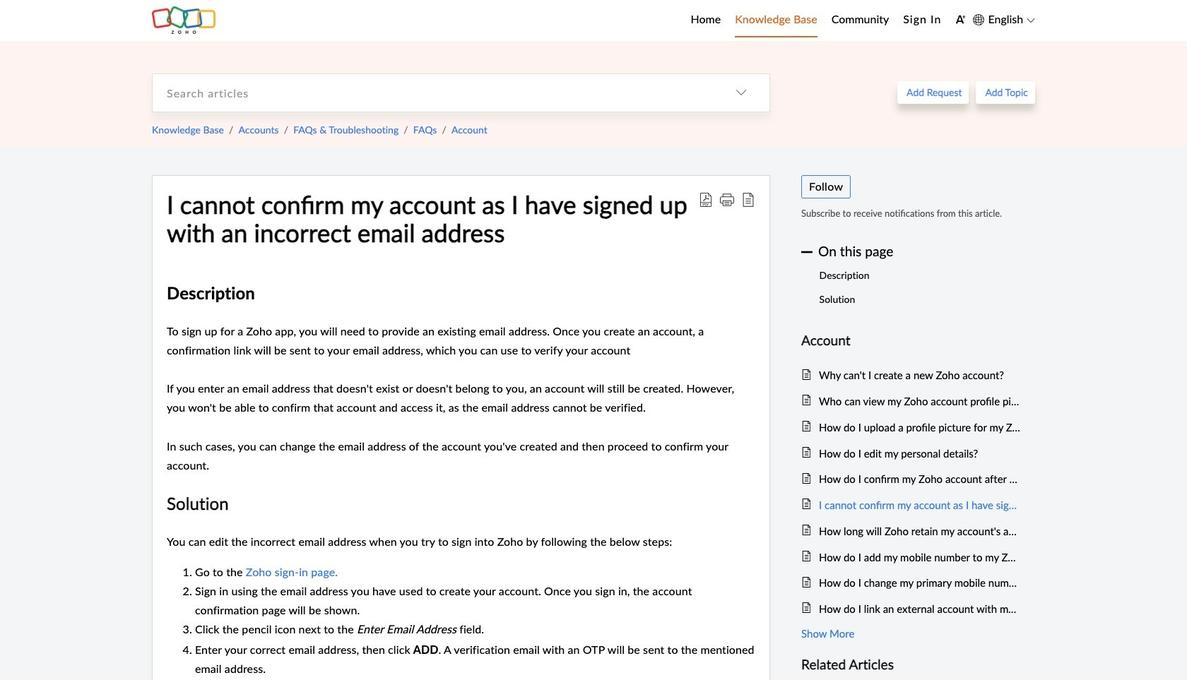 Task type: vqa. For each thing, say whether or not it's contained in the screenshot.
Search articles field
yes



Task type: describe. For each thing, give the bounding box(es) containing it.
choose category element
[[713, 74, 769, 111]]

choose languages element
[[973, 11, 1035, 29]]

user preference element
[[955, 10, 966, 31]]

reader view image
[[741, 193, 755, 207]]

1 heading from the top
[[801, 330, 1021, 352]]

user preference image
[[955, 14, 966, 25]]

download as pdf image
[[699, 193, 713, 207]]



Task type: locate. For each thing, give the bounding box(es) containing it.
choose category image
[[736, 87, 747, 98]]

1 vertical spatial heading
[[801, 654, 1021, 676]]

heading
[[801, 330, 1021, 352], [801, 654, 1021, 676]]

0 vertical spatial heading
[[801, 330, 1021, 352]]

2 heading from the top
[[801, 654, 1021, 676]]

Search articles field
[[153, 74, 713, 111]]



